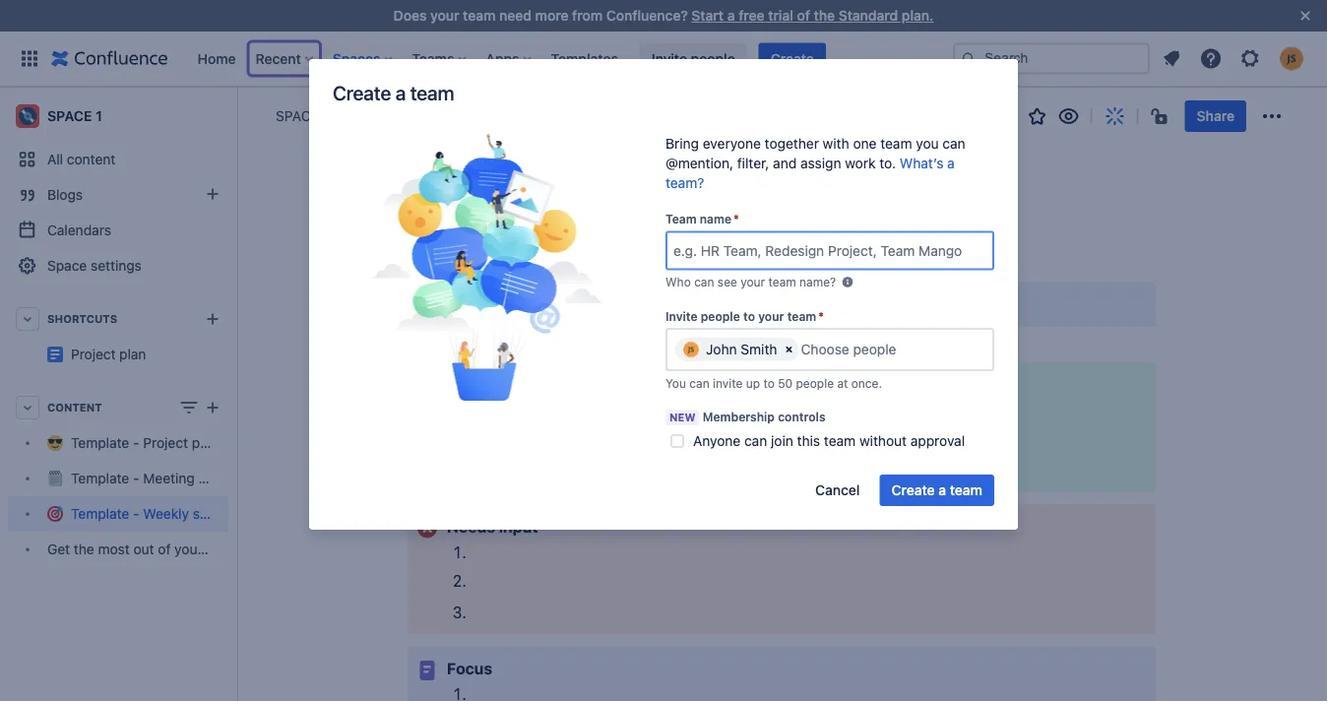 Task type: vqa. For each thing, say whether or not it's contained in the screenshot.
Membership
yes



Task type: describe. For each thing, give the bounding box(es) containing it.
one
[[853, 135, 877, 152]]

each
[[671, 294, 705, 313]]

people up john
[[701, 309, 740, 323]]

templates
[[551, 50, 618, 66]]

invite
[[713, 376, 743, 390]]

confluence?
[[606, 7, 688, 24]]

approval
[[911, 433, 965, 449]]

your right see
[[741, 275, 765, 289]]

Choose people text field
[[801, 340, 922, 359]]

get the most out of your team space
[[47, 541, 280, 557]]

content
[[67, 151, 116, 167]]

a inside create a team button
[[939, 482, 946, 498]]

, created
[[575, 214, 627, 228]]

home
[[197, 50, 236, 66]]

by
[[495, 214, 509, 228]]

team left "need" at the left top of page
[[463, 7, 496, 24]]

shortcuts
[[47, 313, 117, 325]]

team inside 'space' element
[[206, 541, 238, 557]]

1 horizontal spatial status
[[471, 108, 510, 124]]

0 horizontal spatial create
[[333, 81, 391, 104]]

1 vertical spatial *
[[819, 309, 824, 323]]

create inside button
[[892, 482, 935, 498]]

0 horizontal spatial to
[[743, 309, 755, 323]]

calendars link
[[8, 213, 228, 248]]

all content link
[[8, 142, 228, 177]]

team?
[[666, 175, 704, 191]]

- up out
[[133, 506, 139, 522]]

need
[[499, 7, 532, 24]]

can inside bring everyone together with one team you can @mention, filter, and assign work to.
[[943, 135, 966, 152]]

1 inside 'space' element
[[95, 108, 102, 124]]

create a team inside button
[[892, 482, 983, 498]]

people left at
[[796, 376, 834, 390]]

shortcuts button
[[8, 301, 228, 337]]

@mention,
[[666, 155, 734, 171]]

invite people button
[[640, 43, 747, 74]]

john smith
[[706, 341, 777, 357]]

name
[[700, 212, 732, 226]]

up
[[746, 376, 760, 390]]

0 vertical spatial template - weekly status report link
[[329, 106, 552, 126]]

get
[[47, 541, 70, 557]]

bring everyone together with one team you can @mention, filter, and assign work to.
[[666, 135, 966, 171]]

apps button
[[480, 43, 539, 74]]

start
[[692, 7, 724, 24]]

section
[[591, 294, 643, 313]]

team inside bring everyone together with one team you can @mention, filter, and assign work to.
[[881, 135, 912, 152]]

blogs link
[[8, 177, 228, 213]]

1 vertical spatial this
[[562, 294, 587, 313]]

1 vertical spatial template - weekly status report
[[443, 153, 810, 185]]

space inside 'space' element
[[47, 108, 92, 124]]

bring
[[666, 135, 699, 152]]

can inside the new membership controls anyone can join this team without approval
[[744, 433, 767, 449]]

copy
[[447, 294, 484, 313]]

- up min
[[555, 153, 567, 185]]

with
[[823, 135, 850, 152]]

- left meeting
[[133, 470, 139, 486]]

invite people to your team *
[[666, 309, 824, 323]]

read
[[586, 233, 611, 247]]

smith
[[741, 341, 777, 357]]

most
[[98, 541, 130, 557]]

template for the template - project plan link
[[71, 435, 129, 451]]

template - meeting notes
[[71, 470, 234, 486]]

template for template - meeting notes link
[[71, 470, 129, 486]]

18
[[453, 233, 466, 247]]

free
[[739, 7, 765, 24]]

out
[[133, 541, 154, 557]]

the inside 'space' element
[[74, 541, 94, 557]]

0 horizontal spatial create a team
[[333, 81, 454, 104]]

team down does
[[410, 81, 454, 104]]

see
[[718, 275, 737, 289]]

content button
[[8, 390, 228, 425]]

invite people
[[652, 50, 735, 66]]

settings
[[91, 258, 142, 274]]

min
[[563, 233, 583, 247]]

how
[[673, 233, 696, 247]]

standard
[[839, 7, 898, 24]]

start a free trial of the standard plan. link
[[692, 7, 934, 24]]

you can invite up to 50 people       at once.
[[666, 376, 882, 390]]

minutes
[[469, 233, 513, 247]]

create a team button
[[880, 475, 995, 506]]

blogs
[[47, 187, 83, 203]]

your inside tree
[[174, 541, 203, 557]]

plan.
[[902, 7, 934, 24]]

report inside tree
[[236, 506, 275, 522]]

your team name is visible to anyone in your organisation. it may be visible on work shared outside your organisation. image
[[840, 274, 856, 290]]

space
[[47, 258, 87, 274]]

filter,
[[737, 155, 769, 171]]

created
[[582, 214, 624, 228]]

new
[[670, 411, 696, 424]]

invite for invite people to your team *
[[666, 309, 698, 323]]

1 vertical spatial report
[[740, 153, 810, 185]]

a inside what's a team?
[[947, 155, 955, 171]]

weekly inside 'space' element
[[143, 506, 189, 522]]

what's
[[900, 155, 944, 171]]

1 horizontal spatial space 1 link
[[276, 106, 329, 126]]

create a blog image
[[201, 182, 225, 206]]

to.
[[880, 155, 896, 171]]

2 space from the left
[[276, 108, 319, 124]]

a down does
[[396, 81, 406, 104]]

2 horizontal spatial 1
[[554, 233, 559, 247]]

space settings
[[47, 258, 142, 274]]

focus
[[447, 659, 492, 678]]

2 space 1 from the left
[[276, 108, 329, 124]]

many
[[700, 233, 729, 247]]

panel note image
[[416, 659, 439, 682]]

template - project plan
[[71, 435, 219, 451]]

banner containing home
[[0, 31, 1327, 87]]

a left free
[[727, 7, 735, 24]]

0 horizontal spatial and
[[488, 294, 514, 313]]

1 horizontal spatial 1
[[323, 108, 329, 124]]

controls
[[778, 410, 826, 424]]

- up :dart: icon
[[411, 108, 417, 124]]

global element
[[12, 31, 949, 86]]

together
[[765, 135, 819, 152]]

name?
[[800, 275, 836, 289]]

john smith image
[[683, 342, 699, 357]]

you
[[916, 135, 939, 152]]

panel error image
[[416, 517, 439, 540]]

owned by
[[453, 214, 512, 228]]

people inside button
[[691, 50, 735, 66]]

1 horizontal spatial weekly
[[421, 108, 467, 124]]

template - meeting notes link
[[8, 461, 234, 496]]

what's a team?
[[666, 155, 955, 191]]

template - project plan image
[[47, 347, 63, 362]]

see how many people viewed this page button
[[629, 231, 868, 251]]

create inside global element
[[771, 50, 814, 66]]

home link
[[192, 43, 242, 74]]

,
[[575, 214, 578, 228]]



Task type: locate. For each thing, give the bounding box(es) containing it.
e.g. HR Team, Redesign Project, Team Mango field
[[668, 233, 993, 268]]

template - weekly status report link up :dart: icon
[[329, 106, 552, 126]]

without
[[860, 433, 907, 449]]

this left page
[[816, 233, 837, 247]]

people inside "button"
[[733, 233, 771, 247]]

0 horizontal spatial 1
[[95, 108, 102, 124]]

work
[[845, 155, 876, 171]]

team down approval
[[950, 482, 983, 498]]

template - weekly status report inside 'space' element
[[71, 506, 275, 522]]

- left project
[[133, 435, 139, 451]]

0 vertical spatial of
[[797, 7, 810, 24]]

1 horizontal spatial report
[[513, 108, 552, 124]]

to
[[743, 309, 755, 323], [764, 376, 775, 390]]

john
[[706, 341, 737, 357]]

1 vertical spatial of
[[158, 541, 171, 557]]

team
[[666, 212, 697, 226]]

0 vertical spatial report
[[513, 108, 552, 124]]

all content
[[47, 151, 116, 167]]

2 vertical spatial status
[[193, 506, 232, 522]]

1 horizontal spatial space
[[276, 108, 319, 124]]

2 horizontal spatial report
[[740, 153, 810, 185]]

this inside the new membership controls anyone can join this team without approval
[[797, 433, 820, 449]]

who
[[666, 275, 691, 289]]

1 horizontal spatial template - weekly status report link
[[329, 106, 552, 126]]

status down notes
[[193, 506, 232, 522]]

team name *
[[666, 212, 739, 226]]

template - weekly status report up :dart: icon
[[349, 108, 552, 124]]

team inside button
[[950, 482, 983, 498]]

team up to.
[[881, 135, 912, 152]]

for
[[647, 294, 666, 313]]

0 horizontal spatial *
[[734, 212, 739, 226]]

and inside bring everyone together with one team you can @mention, filter, and assign work to.
[[773, 155, 797, 171]]

of right the trial
[[797, 7, 810, 24]]

this inside "button"
[[816, 233, 837, 247]]

this right 'paste'
[[562, 294, 587, 313]]

confluence image
[[51, 47, 168, 70], [51, 47, 168, 70]]

the right get
[[74, 541, 94, 557]]

50
[[778, 376, 793, 390]]

to down who can see your team name?
[[743, 309, 755, 323]]

once.
[[852, 376, 882, 390]]

1 horizontal spatial space 1
[[276, 108, 329, 124]]

a right what's
[[947, 155, 955, 171]]

2 horizontal spatial create
[[892, 482, 935, 498]]

at
[[837, 376, 848, 390]]

tree inside 'space' element
[[8, 425, 280, 567]]

1 horizontal spatial the
[[814, 7, 835, 24]]

0 horizontal spatial status
[[193, 506, 232, 522]]

invite
[[652, 50, 687, 66], [666, 309, 698, 323]]

:dart: image
[[408, 160, 433, 186]]

0 horizontal spatial space 1 link
[[8, 97, 228, 136]]

2 vertical spatial template - weekly status report
[[71, 506, 275, 522]]

clear image
[[781, 342, 797, 357]]

space settings link
[[8, 248, 228, 284]]

status down global element on the top of page
[[471, 108, 510, 124]]

templates link
[[545, 43, 624, 74]]

create a team element
[[350, 134, 625, 406]]

0 vertical spatial *
[[734, 212, 739, 226]]

template - weekly status report link
[[329, 106, 552, 126], [8, 496, 275, 532]]

0 vertical spatial create
[[771, 50, 814, 66]]

people right many
[[733, 233, 771, 247]]

template - project plan link
[[8, 425, 228, 461]]

tree
[[8, 425, 280, 567]]

invite inside invite people button
[[652, 50, 687, 66]]

0 vertical spatial to
[[743, 309, 755, 323]]

settings icon image
[[1239, 47, 1262, 70]]

close image
[[1294, 4, 1318, 28]]

2 vertical spatial create
[[892, 482, 935, 498]]

2 horizontal spatial weekly
[[573, 153, 658, 185]]

0 vertical spatial the
[[814, 7, 835, 24]]

1
[[95, 108, 102, 124], [323, 108, 329, 124], [554, 233, 559, 247]]

paste
[[518, 294, 558, 313]]

weekly
[[421, 108, 467, 124], [573, 153, 658, 185], [143, 506, 189, 522]]

people down start on the top
[[691, 50, 735, 66]]

star image
[[1026, 104, 1049, 128]]

weekly up get the most out of your team space
[[143, 506, 189, 522]]

your right out
[[174, 541, 203, 557]]

cancel
[[815, 482, 860, 498]]

2 vertical spatial this
[[797, 433, 820, 449]]

template - weekly status report up created at the left of page
[[443, 153, 810, 185]]

your
[[430, 7, 459, 24], [741, 275, 765, 289], [758, 309, 784, 323], [174, 541, 203, 557]]

team left without
[[824, 433, 856, 449]]

space element
[[0, 87, 280, 701]]

create a team down approval
[[892, 482, 983, 498]]

0 vertical spatial template - weekly status report
[[349, 108, 552, 124]]

invite for invite people
[[652, 50, 687, 66]]

1 vertical spatial create a team
[[892, 482, 983, 498]]

space 1 inside 'space' element
[[47, 108, 102, 124]]

:dart: image
[[408, 160, 433, 186]]

0 horizontal spatial template - weekly status report link
[[8, 496, 275, 532]]

from
[[572, 7, 603, 24]]

tree containing template - project plan
[[8, 425, 280, 567]]

project
[[143, 435, 188, 451]]

status inside 'space' element
[[193, 506, 232, 522]]

1 vertical spatial and
[[488, 294, 514, 313]]

what's a team? link
[[666, 155, 955, 191]]

1 horizontal spatial *
[[819, 309, 824, 323]]

report down together
[[740, 153, 810, 185]]

space 1 link
[[8, 97, 228, 136], [276, 106, 329, 126]]

everyone
[[703, 135, 761, 152]]

0 vertical spatial this
[[816, 233, 837, 247]]

and down together
[[773, 155, 797, 171]]

0 vertical spatial weekly
[[421, 108, 467, 124]]

1 horizontal spatial to
[[764, 376, 775, 390]]

ago
[[517, 233, 537, 247]]

0 horizontal spatial report
[[236, 506, 275, 522]]

1 horizontal spatial of
[[797, 7, 810, 24]]

and right the copy
[[488, 294, 514, 313]]

template - weekly status report link up out
[[8, 496, 275, 532]]

see how many people viewed this page
[[649, 233, 868, 247]]

template for the left template - weekly status report link
[[71, 506, 129, 522]]

status down bring
[[664, 153, 735, 185]]

calendars
[[47, 222, 111, 238]]

join
[[771, 433, 793, 449]]

0 horizontal spatial the
[[74, 541, 94, 557]]

report up "space"
[[236, 506, 275, 522]]

*
[[734, 212, 739, 226], [819, 309, 824, 323]]

0 horizontal spatial of
[[158, 541, 171, 557]]

0 vertical spatial and
[[773, 155, 797, 171]]

1 vertical spatial the
[[74, 541, 94, 557]]

1 vertical spatial create
[[333, 81, 391, 104]]

banner
[[0, 31, 1327, 87]]

get the most out of your team space link
[[8, 532, 280, 567]]

2 vertical spatial report
[[236, 506, 275, 522]]

to right up
[[764, 376, 775, 390]]

does
[[394, 7, 427, 24]]

of inside get the most out of your team space link
[[158, 541, 171, 557]]

team
[[463, 7, 496, 24], [410, 81, 454, 104], [881, 135, 912, 152], [769, 275, 796, 289], [787, 309, 817, 323], [824, 433, 856, 449], [950, 482, 983, 498], [206, 541, 238, 557]]

template - weekly status report
[[349, 108, 552, 124], [443, 153, 810, 185], [71, 506, 275, 522]]

copy and paste this section for each week.
[[447, 294, 750, 313]]

weekly up :dart: icon
[[421, 108, 467, 124]]

win
[[447, 375, 476, 394]]

0 horizontal spatial space 1
[[47, 108, 102, 124]]

-
[[411, 108, 417, 124], [555, 153, 567, 185], [133, 435, 139, 451], [133, 470, 139, 486], [133, 506, 139, 522]]

your up smith
[[758, 309, 784, 323]]

2 horizontal spatial status
[[664, 153, 735, 185]]

this down the controls
[[797, 433, 820, 449]]

0 vertical spatial status
[[471, 108, 510, 124]]

membership
[[703, 410, 775, 424]]

1 horizontal spatial and
[[773, 155, 797, 171]]

panel info image
[[416, 294, 439, 317]]

1 vertical spatial template - weekly status report link
[[8, 496, 275, 532]]

team inside the new membership controls anyone can join this team without approval
[[824, 433, 856, 449]]

1 vertical spatial invite
[[666, 309, 698, 323]]

your right does
[[430, 7, 459, 24]]

week.
[[709, 294, 750, 313]]

can
[[943, 135, 966, 152], [694, 275, 714, 289], [690, 376, 710, 390], [744, 433, 767, 449]]

a down approval
[[939, 482, 946, 498]]

you
[[666, 376, 686, 390]]

1 space 1 from the left
[[47, 108, 102, 124]]

template - weekly status report down meeting
[[71, 506, 275, 522]]

who can see your team name?
[[666, 275, 836, 289]]

1 vertical spatial weekly
[[573, 153, 658, 185]]

invite down the who
[[666, 309, 698, 323]]

0 vertical spatial invite
[[652, 50, 687, 66]]

new membership controls anyone can join this team without approval
[[670, 410, 965, 449]]

1 space from the left
[[47, 108, 92, 124]]

space
[[47, 108, 92, 124], [276, 108, 319, 124]]

meeting
[[143, 470, 195, 486]]

status
[[471, 108, 510, 124], [664, 153, 735, 185], [193, 506, 232, 522]]

people
[[691, 50, 735, 66], [733, 233, 771, 247], [701, 309, 740, 323], [796, 376, 834, 390]]

the
[[814, 7, 835, 24], [74, 541, 94, 557]]

viewed
[[774, 233, 813, 247]]

create a page image
[[201, 396, 225, 419]]

team left name?
[[769, 275, 796, 289]]

create a team image
[[371, 134, 604, 401]]

search image
[[961, 51, 977, 66]]

more
[[535, 7, 569, 24]]

0 horizontal spatial weekly
[[143, 506, 189, 522]]

1 vertical spatial to
[[764, 376, 775, 390]]

page
[[840, 233, 868, 247]]

* right 'name' at right
[[734, 212, 739, 226]]

team left "space"
[[206, 541, 238, 557]]

see
[[649, 233, 670, 247]]

create link
[[759, 43, 826, 74]]

needs
[[447, 517, 495, 536]]

assign
[[801, 155, 841, 171]]

0 vertical spatial create a team
[[333, 81, 454, 104]]

the right the trial
[[814, 7, 835, 24]]

template
[[349, 108, 407, 124], [443, 153, 549, 185], [71, 435, 129, 451], [71, 470, 129, 486], [71, 506, 129, 522]]

2 vertical spatial weekly
[[143, 506, 189, 522]]

team up clear image
[[787, 309, 817, 323]]

* down name?
[[819, 309, 824, 323]]

of right out
[[158, 541, 171, 557]]

1 horizontal spatial create a team
[[892, 482, 983, 498]]

invite down does your team need more from confluence? start a free trial of the standard plan.
[[652, 50, 687, 66]]

1 horizontal spatial create
[[771, 50, 814, 66]]

1 vertical spatial status
[[664, 153, 735, 185]]

does your team need more from confluence? start a free trial of the standard plan.
[[394, 7, 934, 24]]

0 horizontal spatial space
[[47, 108, 92, 124]]

create a team down does
[[333, 81, 454, 104]]

weekly up created at the left of page
[[573, 153, 658, 185]]

Search field
[[953, 43, 1150, 74]]

report down apps "popup button"
[[513, 108, 552, 124]]

plan
[[192, 435, 219, 451]]

18 minutes ago
[[453, 233, 537, 247]]



